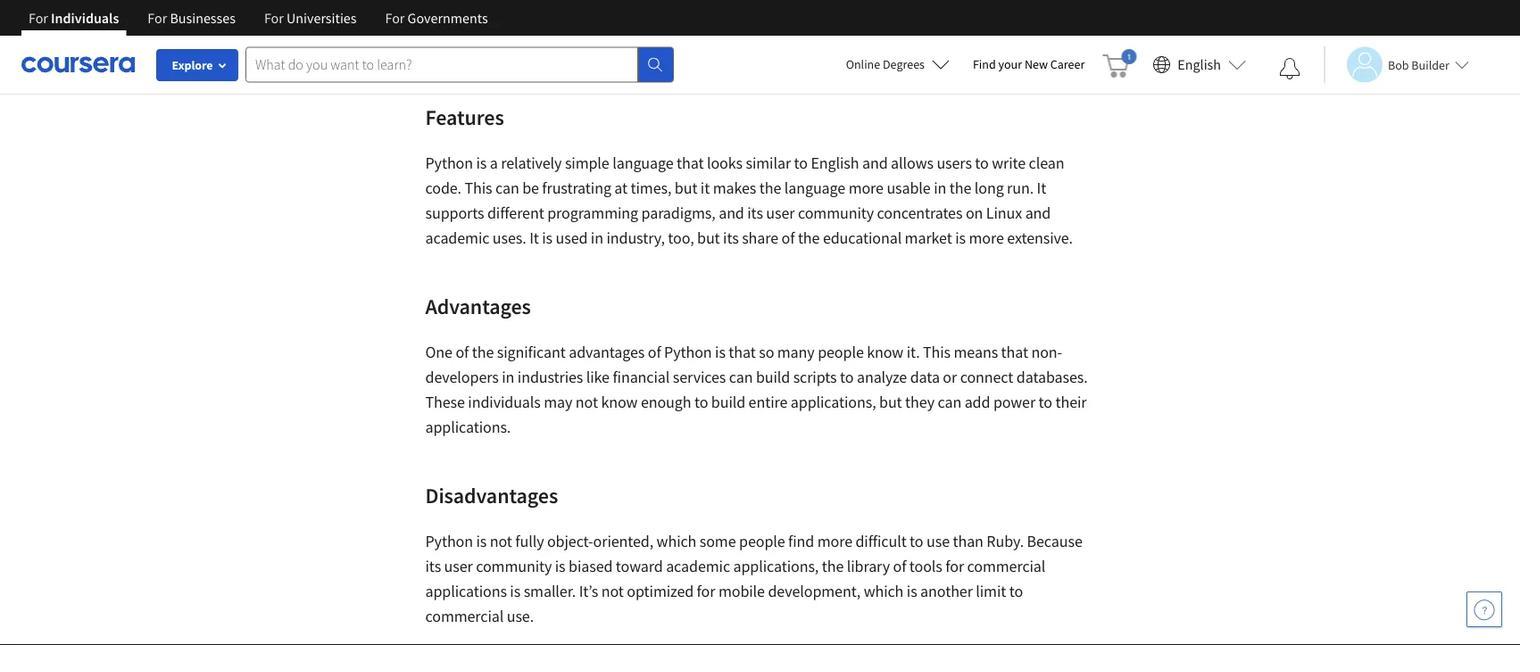 Task type: locate. For each thing, give the bounding box(es) containing it.
its
[[747, 203, 763, 223], [723, 228, 739, 248], [425, 557, 441, 577]]

1 vertical spatial it
[[530, 228, 539, 248]]

be
[[522, 178, 539, 198]]

commercial
[[967, 557, 1046, 577], [425, 607, 504, 627]]

can left be
[[495, 178, 519, 198]]

to right limit
[[1009, 582, 1023, 602]]

that inside the python is a relatively simple language that looks similar to english and allows users to write clean code. this can be frustrating at times, but it makes the language more usable in the long run. it supports different programming paradigms, and its user community concentrates on linux and academic uses. it is used in industry, too, but its share of the educational market is more extensive.
[[677, 153, 704, 173]]

2 horizontal spatial its
[[747, 203, 763, 223]]

of inside the python is not fully object-oriented, which some people find more difficult to use than ruby. because its user community is biased toward academic applications, the library of tools for commercial applications is smaller. it's not optimized for mobile development, which is another limit to commercial use.
[[893, 557, 906, 577]]

for left businesses
[[148, 9, 167, 27]]

commercial down 'ruby.'
[[967, 557, 1046, 577]]

of right one
[[456, 342, 469, 362]]

not
[[576, 392, 598, 412], [490, 532, 512, 552], [601, 582, 624, 602]]

0 horizontal spatial build
[[711, 392, 746, 412]]

is up use.
[[510, 582, 521, 602]]

build
[[756, 367, 790, 387], [711, 392, 746, 412]]

is down disadvantages
[[476, 532, 487, 552]]

that
[[677, 153, 704, 173], [729, 342, 756, 362], [1001, 342, 1028, 362]]

2 vertical spatial not
[[601, 582, 624, 602]]

to
[[794, 153, 808, 173], [975, 153, 989, 173], [840, 367, 854, 387], [695, 392, 708, 412], [1039, 392, 1053, 412], [910, 532, 924, 552], [1009, 582, 1023, 602]]

community
[[798, 203, 874, 223], [476, 557, 552, 577]]

but left it
[[675, 178, 698, 198]]

for governments
[[385, 9, 488, 27]]

degrees
[[883, 56, 925, 72]]

frustrating
[[542, 178, 611, 198]]

that up it
[[677, 153, 704, 173]]

1 horizontal spatial academic
[[666, 557, 730, 577]]

a
[[490, 153, 498, 173]]

people left the find
[[739, 532, 785, 552]]

applications, down the find
[[733, 557, 819, 577]]

academic inside the python is a relatively simple language that looks similar to english and allows users to write clean code. this can be frustrating at times, but it makes the language more usable in the long run. it supports different programming paradigms, and its user community concentrates on linux and academic uses. it is used in industry, too, but its share of the educational market is more extensive.
[[425, 228, 490, 248]]

1 horizontal spatial english
[[1178, 56, 1221, 74]]

1 vertical spatial user
[[444, 557, 473, 577]]

python up code.
[[425, 153, 473, 173]]

of left tools
[[893, 557, 906, 577]]

the right "share"
[[798, 228, 820, 248]]

2 vertical spatial can
[[938, 392, 962, 412]]

its inside the python is not fully object-oriented, which some people find more difficult to use than ruby. because its user community is biased toward academic applications, the library of tools for commercial applications is smaller. it's not optimized for mobile development, which is another limit to commercial use.
[[425, 557, 441, 577]]

1 horizontal spatial language
[[784, 178, 846, 198]]

uses.
[[493, 228, 526, 248]]

linux
[[986, 203, 1022, 223]]

academic inside the python is not fully object-oriented, which some people find more difficult to use than ruby. because its user community is biased toward academic applications, the library of tools for commercial applications is smaller. it's not optimized for mobile development, which is another limit to commercial use.
[[666, 557, 730, 577]]

not left fully
[[490, 532, 512, 552]]

and left allows
[[862, 153, 888, 173]]

relatively
[[501, 153, 562, 173]]

1 horizontal spatial build
[[756, 367, 790, 387]]

of right "share"
[[782, 228, 795, 248]]

1 vertical spatial language
[[784, 178, 846, 198]]

than
[[953, 532, 984, 552]]

0 horizontal spatial that
[[677, 153, 704, 173]]

it
[[1037, 178, 1046, 198], [530, 228, 539, 248]]

so
[[759, 342, 774, 362]]

beginner's
[[689, 39, 758, 59]]

1 vertical spatial people
[[739, 532, 785, 552]]

their
[[1056, 392, 1087, 412]]

know up analyze
[[867, 342, 904, 362]]

it right uses.
[[530, 228, 539, 248]]

0 vertical spatial academic
[[425, 228, 490, 248]]

english right similar
[[811, 153, 859, 173]]

python is a relatively simple language that looks similar to english and allows users to write clean code. this can be frustrating at times, but it makes the language more usable in the long run. it supports different programming paradigms, and its user community concentrates on linux and academic uses. it is used in industry, too, but its share of the educational market is more extensive.
[[425, 153, 1073, 248]]

academic
[[425, 228, 490, 248], [666, 557, 730, 577]]

1 horizontal spatial in
[[591, 228, 603, 248]]

limit
[[976, 582, 1006, 602]]

know down like
[[601, 392, 638, 412]]

makes
[[713, 178, 756, 198]]

career
[[1051, 56, 1085, 72]]

0 horizontal spatial know
[[601, 392, 638, 412]]

and
[[862, 153, 888, 173], [719, 203, 744, 223], [1025, 203, 1051, 223]]

this inside the python is a relatively simple language that looks similar to english and allows users to write clean code. this can be frustrating at times, but it makes the language more usable in the long run. it supports different programming paradigms, and its user community concentrates on linux and academic uses. it is used in industry, too, but its share of the educational market is more extensive.
[[465, 178, 492, 198]]

to right scripts
[[840, 367, 854, 387]]

language up times,
[[613, 153, 674, 173]]

build down "services" on the left bottom of page
[[711, 392, 746, 412]]

non-
[[1032, 342, 1062, 362]]

is down tools
[[907, 582, 917, 602]]

0 vertical spatial for
[[946, 557, 964, 577]]

these
[[425, 392, 465, 412]]

community up educational at the right top of page
[[798, 203, 874, 223]]

governments
[[408, 9, 488, 27]]

banner navigation
[[14, 0, 502, 36]]

more right the find
[[817, 532, 853, 552]]

0 vertical spatial english
[[1178, 56, 1221, 74]]

businesses
[[170, 9, 236, 27]]

1 vertical spatial commercial
[[425, 607, 504, 627]]

new
[[1025, 56, 1048, 72]]

commercial down applications on the bottom left
[[425, 607, 504, 627]]

1 horizontal spatial commercial
[[967, 557, 1046, 577]]

use
[[927, 532, 950, 552]]

development,
[[768, 582, 861, 602]]

python right is
[[558, 39, 605, 59]]

python up applications on the bottom left
[[425, 532, 473, 552]]

2 horizontal spatial and
[[1025, 203, 1051, 223]]

the up developers
[[472, 342, 494, 362]]

0 horizontal spatial english
[[811, 153, 859, 173]]

bob
[[1388, 57, 1409, 73]]

0 horizontal spatial language
[[613, 153, 674, 173]]

more:
[[463, 39, 503, 59]]

share
[[742, 228, 779, 248]]

write
[[992, 153, 1026, 173]]

1 vertical spatial which
[[864, 582, 904, 602]]

in inside one of the significant advantages of python is that so many people know it. this means that non- developers in industries like financial services can build scripts to analyze data or connect databases. these individuals may not know enough to build entire applications, but they can add power to their applications.
[[502, 367, 515, 387]]

applications, inside the python is not fully object-oriented, which some people find more difficult to use than ruby. because its user community is biased toward academic applications, the library of tools for commercial applications is smaller. it's not optimized for mobile development, which is another limit to commercial use.
[[733, 557, 819, 577]]

0 vertical spatial it
[[1037, 178, 1046, 198]]

2 horizontal spatial in
[[934, 178, 947, 198]]

its up applications on the bottom left
[[425, 557, 441, 577]]

0 vertical spatial commercial
[[967, 557, 1046, 577]]

for left universities
[[264, 9, 284, 27]]

is
[[476, 153, 487, 173], [542, 228, 553, 248], [955, 228, 966, 248], [715, 342, 726, 362], [476, 532, 487, 552], [555, 557, 566, 577], [510, 582, 521, 602], [907, 582, 917, 602]]

1 vertical spatial this
[[923, 342, 951, 362]]

looks
[[707, 153, 743, 173]]

user up applications on the bottom left
[[444, 557, 473, 577]]

is up "services" on the left bottom of page
[[715, 342, 726, 362]]

applications, down scripts
[[791, 392, 876, 412]]

significant
[[497, 342, 566, 362]]

extensive.
[[1007, 228, 1073, 248]]

this inside one of the significant advantages of python is that so many people know it. this means that non- developers in industries like financial services can build scripts to analyze data or connect databases. these individuals may not know enough to build entire applications, but they can add power to their applications.
[[923, 342, 951, 362]]

0 horizontal spatial this
[[465, 178, 492, 198]]

1 vertical spatial its
[[723, 228, 739, 248]]

0 horizontal spatial people
[[739, 532, 785, 552]]

1 vertical spatial for
[[697, 582, 715, 602]]

1 vertical spatial academic
[[666, 557, 730, 577]]

0 horizontal spatial its
[[425, 557, 441, 577]]

for for governments
[[385, 9, 405, 27]]

to left their
[[1039, 392, 1053, 412]]

and up "extensive."
[[1025, 203, 1051, 223]]

english
[[1178, 56, 1221, 74], [811, 153, 859, 173]]

4 for from the left
[[385, 9, 405, 27]]

0 horizontal spatial user
[[444, 557, 473, 577]]

analyze
[[857, 367, 907, 387]]

like
[[586, 367, 610, 387]]

0 horizontal spatial and
[[719, 203, 744, 223]]

of inside the python is a relatively simple language that looks similar to english and allows users to write clean code. this can be frustrating at times, but it makes the language more usable in the long run. it supports different programming paradigms, and its user community concentrates on linux and academic uses. it is used in industry, too, but its share of the educational market is more extensive.
[[782, 228, 795, 248]]

similar
[[746, 153, 791, 173]]

2 vertical spatial its
[[425, 557, 441, 577]]

its left "share"
[[723, 228, 739, 248]]

to up long
[[975, 153, 989, 173]]

which left some
[[657, 532, 697, 552]]

0 horizontal spatial community
[[476, 557, 552, 577]]

help center image
[[1474, 599, 1495, 620]]

can up entire
[[729, 367, 753, 387]]

2 vertical spatial in
[[502, 367, 515, 387]]

0 vertical spatial language
[[613, 153, 674, 173]]

scripts
[[793, 367, 837, 387]]

more inside the python is not fully object-oriented, which some people find more difficult to use than ruby. because its user community is biased toward academic applications, the library of tools for commercial applications is smaller. it's not optimized for mobile development, which is another limit to commercial use.
[[817, 532, 853, 552]]

english right the shopping cart: 1 item icon
[[1178, 56, 1221, 74]]

0 vertical spatial people
[[818, 342, 864, 362]]

this right it.
[[923, 342, 951, 362]]

the up development,
[[822, 557, 844, 577]]

for for individuals
[[29, 9, 48, 27]]

for for businesses
[[148, 9, 167, 27]]

1 for from the left
[[29, 9, 48, 27]]

another
[[920, 582, 973, 602]]

None search field
[[246, 47, 674, 83]]

people up scripts
[[818, 342, 864, 362]]

in
[[934, 178, 947, 198], [591, 228, 603, 248], [502, 367, 515, 387]]

can down or
[[938, 392, 962, 412]]

0 vertical spatial can
[[495, 178, 519, 198]]

individuals
[[468, 392, 541, 412]]

build up entire
[[756, 367, 790, 387]]

in down "users"
[[934, 178, 947, 198]]

0 horizontal spatial academic
[[425, 228, 490, 248]]

and down makes
[[719, 203, 744, 223]]

english inside button
[[1178, 56, 1221, 74]]

1 horizontal spatial user
[[766, 203, 795, 223]]

find your new career link
[[964, 54, 1094, 76]]

user up "share"
[[766, 203, 795, 223]]

1 horizontal spatial people
[[818, 342, 864, 362]]

simple
[[565, 153, 609, 173]]

advantages
[[425, 293, 531, 320]]

1 horizontal spatial this
[[923, 342, 951, 362]]

language
[[613, 153, 674, 173], [784, 178, 846, 198]]

is down object-
[[555, 557, 566, 577]]

market
[[905, 228, 952, 248]]

0 vertical spatial applications,
[[791, 392, 876, 412]]

1 vertical spatial not
[[490, 532, 512, 552]]

1 vertical spatial in
[[591, 228, 603, 248]]

online
[[846, 56, 880, 72]]

its up "share"
[[747, 203, 763, 223]]

2 for from the left
[[148, 9, 167, 27]]

0 vertical spatial user
[[766, 203, 795, 223]]

applications,
[[791, 392, 876, 412], [733, 557, 819, 577]]

it
[[701, 178, 710, 198]]

people
[[818, 342, 864, 362], [739, 532, 785, 552]]

1 horizontal spatial community
[[798, 203, 874, 223]]

not down like
[[576, 392, 598, 412]]

0 vertical spatial know
[[867, 342, 904, 362]]

1 horizontal spatial for
[[946, 557, 964, 577]]

1 vertical spatial but
[[697, 228, 720, 248]]

0 vertical spatial not
[[576, 392, 598, 412]]

1 horizontal spatial which
[[864, 582, 904, 602]]

for up another
[[946, 557, 964, 577]]

0 vertical spatial this
[[465, 178, 492, 198]]

0 vertical spatial in
[[934, 178, 947, 198]]

academic down supports
[[425, 228, 490, 248]]

but right too,
[[697, 228, 720, 248]]

language down similar
[[784, 178, 846, 198]]

not inside one of the significant advantages of python is that so many people know it. this means that non- developers in industries like financial services can build scripts to analyze data or connect databases. these individuals may not know enough to build entire applications, but they can add power to their applications.
[[576, 392, 598, 412]]

1 horizontal spatial it
[[1037, 178, 1046, 198]]

community inside the python is a relatively simple language that looks similar to english and allows users to write clean code. this can be frustrating at times, but it makes the language more usable in the long run. it supports different programming paradigms, and its user community concentrates on linux and academic uses. it is used in industry, too, but its share of the educational market is more extensive.
[[798, 203, 874, 223]]

it right run.
[[1037, 178, 1046, 198]]

in up individuals
[[502, 367, 515, 387]]

for left mobile at the bottom
[[697, 582, 715, 602]]

1 horizontal spatial and
[[862, 153, 888, 173]]

one of the significant advantages of python is that so many people know it. this means that non- developers in industries like financial services can build scripts to analyze data or connect databases. these individuals may not know enough to build entire applications, but they can add power to their applications.
[[425, 342, 1088, 437]]

1 vertical spatial more
[[969, 228, 1004, 248]]

but down analyze
[[879, 392, 902, 412]]

this down a
[[465, 178, 492, 198]]

python up "services" on the left bottom of page
[[664, 342, 712, 362]]

1 horizontal spatial its
[[723, 228, 739, 248]]

1 horizontal spatial can
[[729, 367, 753, 387]]

object-
[[547, 532, 593, 552]]

python inside the python is not fully object-oriented, which some people find more difficult to use than ruby. because its user community is biased toward academic applications, the library of tools for commercial applications is smaller. it's not optimized for mobile development, which is another limit to commercial use.
[[425, 532, 473, 552]]

power
[[994, 392, 1036, 412]]

that left non- at the bottom right
[[1001, 342, 1028, 362]]

developers
[[425, 367, 499, 387]]

1 vertical spatial applications,
[[733, 557, 819, 577]]

different
[[487, 203, 544, 223]]

0 vertical spatial community
[[798, 203, 874, 223]]

0 vertical spatial its
[[747, 203, 763, 223]]

that left so
[[729, 342, 756, 362]]

shopping cart: 1 item image
[[1103, 49, 1137, 78]]

0 horizontal spatial can
[[495, 178, 519, 198]]

not right it's
[[601, 582, 624, 602]]

2 vertical spatial more
[[817, 532, 853, 552]]

bob builder button
[[1324, 47, 1469, 83]]

more left usable
[[849, 178, 884, 198]]

for
[[29, 9, 48, 27], [148, 9, 167, 27], [264, 9, 284, 27], [385, 9, 405, 27]]

in down programming
[[591, 228, 603, 248]]

a
[[677, 39, 685, 59]]

1 horizontal spatial that
[[729, 342, 756, 362]]

user inside the python is not fully object-oriented, which some people find more difficult to use than ruby. because its user community is biased toward academic applications, the library of tools for commercial applications is smaller. it's not optimized for mobile development, which is another limit to commercial use.
[[444, 557, 473, 577]]

0 horizontal spatial in
[[502, 367, 515, 387]]

for left individuals
[[29, 9, 48, 27]]

2 vertical spatial but
[[879, 392, 902, 412]]

the
[[759, 178, 781, 198], [950, 178, 972, 198], [798, 228, 820, 248], [472, 342, 494, 362], [822, 557, 844, 577]]

can
[[495, 178, 519, 198], [729, 367, 753, 387], [938, 392, 962, 412]]

know
[[867, 342, 904, 362], [601, 392, 638, 412]]

is left used
[[542, 228, 553, 248]]

for left governments
[[385, 9, 405, 27]]

1 vertical spatial community
[[476, 557, 552, 577]]

3 for from the left
[[264, 9, 284, 27]]

long
[[975, 178, 1004, 198]]

0 horizontal spatial which
[[657, 532, 697, 552]]

1 horizontal spatial not
[[576, 392, 598, 412]]

academic down some
[[666, 557, 730, 577]]

smaller.
[[524, 582, 576, 602]]

1 horizontal spatial know
[[867, 342, 904, 362]]

1 vertical spatial english
[[811, 153, 859, 173]]

community down fully
[[476, 557, 552, 577]]

usable
[[887, 178, 931, 198]]

which down 'library'
[[864, 582, 904, 602]]

used
[[556, 228, 588, 248]]

more down on
[[969, 228, 1004, 248]]



Task type: describe. For each thing, give the bounding box(es) containing it.
but inside one of the significant advantages of python is that so many people know it. this means that non- developers in industries like financial services can build scripts to analyze data or connect databases. these individuals may not know enough to build entire applications, but they can add power to their applications.
[[879, 392, 902, 412]]

databases.
[[1017, 367, 1088, 387]]

the down "users"
[[950, 178, 972, 198]]

educational
[[823, 228, 902, 248]]

concentrates
[[877, 203, 963, 223]]

features
[[425, 104, 504, 130]]

toward
[[616, 557, 663, 577]]

on
[[966, 203, 983, 223]]

entire
[[749, 392, 788, 412]]

read
[[425, 39, 460, 59]]

because
[[1027, 532, 1083, 552]]

0 horizontal spatial not
[[490, 532, 512, 552]]

to right similar
[[794, 153, 808, 173]]

they
[[905, 392, 935, 412]]

show notifications image
[[1279, 58, 1301, 79]]

for universities
[[264, 9, 357, 27]]

explore button
[[156, 49, 238, 81]]

is left a
[[476, 153, 487, 173]]

library
[[847, 557, 890, 577]]

community inside the python is not fully object-oriented, which some people find more difficult to use than ruby. because its user community is biased toward academic applications, the library of tools for commercial applications is smaller. it's not optimized for mobile development, which is another limit to commercial use.
[[476, 557, 552, 577]]

disadvantages
[[425, 482, 562, 509]]

bob builder
[[1388, 57, 1450, 73]]

is inside one of the significant advantages of python is that so many people know it. this means that non- developers in industries like financial services can build scripts to analyze data or connect databases. these individuals may not know enough to build entire applications, but they can add power to their applications.
[[715, 342, 726, 362]]

universities
[[287, 9, 357, 27]]

data
[[910, 367, 940, 387]]

2 horizontal spatial not
[[601, 582, 624, 602]]

optimized
[[627, 582, 694, 602]]

may
[[544, 392, 573, 412]]

some
[[700, 532, 736, 552]]

is down on
[[955, 228, 966, 248]]

times,
[[631, 178, 672, 198]]

people inside the python is not fully object-oriented, which some people find more difficult to use than ruby. because its user community is biased toward academic applications, the library of tools for commercial applications is smaller. it's not optimized for mobile development, which is another limit to commercial use.
[[739, 532, 785, 552]]

connect
[[960, 367, 1014, 387]]

users
[[937, 153, 972, 173]]

ruby.
[[987, 532, 1024, 552]]

to down "services" on the left bottom of page
[[695, 392, 708, 412]]

it.
[[907, 342, 920, 362]]

many
[[777, 342, 815, 362]]

allows
[[891, 153, 934, 173]]

for individuals
[[29, 9, 119, 27]]

0 horizontal spatial commercial
[[425, 607, 504, 627]]

What do you want to learn? text field
[[246, 47, 638, 83]]

the inside the python is not fully object-oriented, which some people find more difficult to use than ruby. because its user community is biased toward academic applications, the library of tools for commercial applications is smaller. it's not optimized for mobile development, which is another limit to commercial use.
[[822, 557, 844, 577]]

or
[[943, 367, 957, 387]]

means
[[954, 342, 998, 362]]

your
[[999, 56, 1022, 72]]

people inside one of the significant advantages of python is that so many people know it. this means that non- developers in industries like financial services can build scripts to analyze data or connect databases. these individuals may not know enough to build entire applications, but they can add power to their applications.
[[818, 342, 864, 362]]

english inside the python is a relatively simple language that looks similar to english and allows users to write clean code. this can be frustrating at times, but it makes the language more usable in the long run. it supports different programming paradigms, and its user community concentrates on linux and academic uses. it is used in industry, too, but its share of the educational market is more extensive.
[[811, 153, 859, 173]]

builder
[[1412, 57, 1450, 73]]

read more: what is python used for? a beginner's guide
[[425, 39, 801, 59]]

0 vertical spatial more
[[849, 178, 884, 198]]

0 horizontal spatial for
[[697, 582, 715, 602]]

paradigms,
[[641, 203, 716, 223]]

one
[[425, 342, 453, 362]]

find
[[788, 532, 814, 552]]

0 vertical spatial but
[[675, 178, 698, 198]]

clean
[[1029, 153, 1065, 173]]

coursera image
[[21, 50, 135, 79]]

0 vertical spatial which
[[657, 532, 697, 552]]

services
[[673, 367, 726, 387]]

of up financial
[[648, 342, 661, 362]]

at
[[615, 178, 628, 198]]

0 horizontal spatial it
[[530, 228, 539, 248]]

code.
[[425, 178, 462, 198]]

online degrees
[[846, 56, 925, 72]]

2 horizontal spatial that
[[1001, 342, 1028, 362]]

applications.
[[425, 417, 511, 437]]

applications, inside one of the significant advantages of python is that so many people know it. this means that non- developers in industries like financial services can build scripts to analyze data or connect databases. these individuals may not know enough to build entire applications, but they can add power to their applications.
[[791, 392, 876, 412]]

run.
[[1007, 178, 1034, 198]]

find
[[973, 56, 996, 72]]

1 vertical spatial build
[[711, 392, 746, 412]]

is
[[544, 39, 555, 59]]

industry,
[[607, 228, 665, 248]]

financial
[[613, 367, 670, 387]]

1 vertical spatial know
[[601, 392, 638, 412]]

the inside one of the significant advantages of python is that so many people know it. this means that non- developers in industries like financial services can build scripts to analyze data or connect databases. these individuals may not know enough to build entire applications, but they can add power to their applications.
[[472, 342, 494, 362]]

for for universities
[[264, 9, 284, 27]]

2 horizontal spatial can
[[938, 392, 962, 412]]

guide
[[761, 39, 801, 59]]

what is python used for? a beginner's guide link
[[506, 39, 801, 59]]

it's
[[579, 582, 598, 602]]

python inside the python is a relatively simple language that looks similar to english and allows users to write clean code. this can be frustrating at times, but it makes the language more usable in the long run. it supports different programming paradigms, and its user community concentrates on linux and academic uses. it is used in industry, too, but its share of the educational market is more extensive.
[[425, 153, 473, 173]]

python is not fully object-oriented, which some people find more difficult to use than ruby. because its user community is biased toward academic applications, the library of tools for commercial applications is smaller. it's not optimized for mobile development, which is another limit to commercial use.
[[425, 532, 1083, 627]]

difficult
[[856, 532, 907, 552]]

fully
[[515, 532, 544, 552]]

mobile
[[719, 582, 765, 602]]

biased
[[569, 557, 613, 577]]

english button
[[1146, 36, 1253, 94]]

for businesses
[[148, 9, 236, 27]]

industries
[[518, 367, 583, 387]]

individuals
[[51, 9, 119, 27]]

online degrees button
[[832, 45, 964, 84]]

1 vertical spatial can
[[729, 367, 753, 387]]

supports
[[425, 203, 484, 223]]

advantages
[[569, 342, 645, 362]]

0 vertical spatial build
[[756, 367, 790, 387]]

to left use
[[910, 532, 924, 552]]

add
[[965, 392, 990, 412]]

applications
[[425, 582, 507, 602]]

used
[[608, 39, 642, 59]]

can inside the python is a relatively simple language that looks similar to english and allows users to write clean code. this can be frustrating at times, but it makes the language more usable in the long run. it supports different programming paradigms, and its user community concentrates on linux and academic uses. it is used in industry, too, but its share of the educational market is more extensive.
[[495, 178, 519, 198]]

python inside one of the significant advantages of python is that so many people know it. this means that non- developers in industries like financial services can build scripts to analyze data or connect databases. these individuals may not know enough to build entire applications, but they can add power to their applications.
[[664, 342, 712, 362]]

the down similar
[[759, 178, 781, 198]]

user inside the python is a relatively simple language that looks similar to english and allows users to write clean code. this can be frustrating at times, but it makes the language more usable in the long run. it supports different programming paradigms, and its user community concentrates on linux and academic uses. it is used in industry, too, but its share of the educational market is more extensive.
[[766, 203, 795, 223]]

explore
[[172, 57, 213, 73]]

programming
[[547, 203, 638, 223]]



Task type: vqa. For each thing, say whether or not it's contained in the screenshot.
right people
yes



